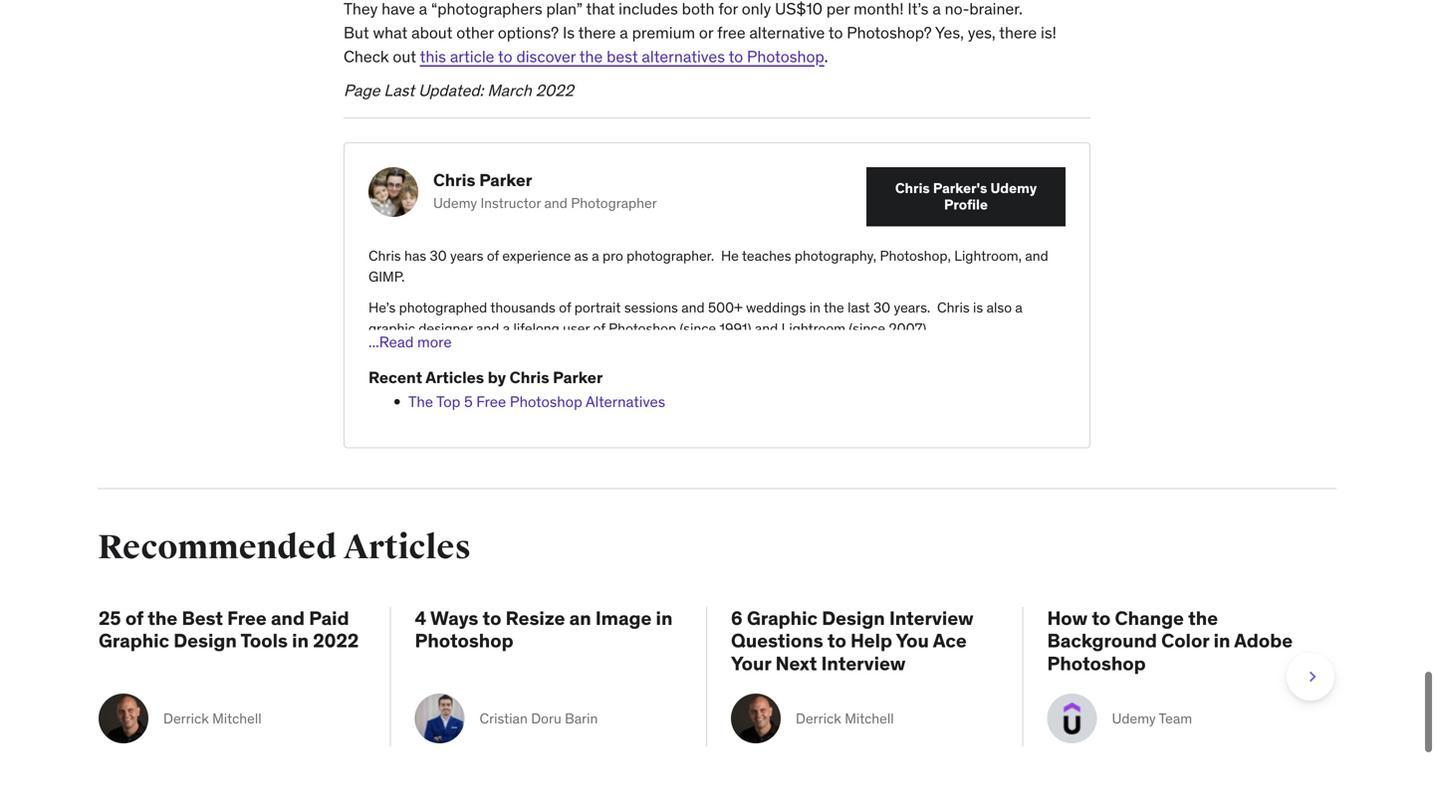 Task type: vqa. For each thing, say whether or not it's contained in the screenshot.
Zero
no



Task type: locate. For each thing, give the bounding box(es) containing it.
of right years
[[487, 247, 499, 265]]

(since down 500+
[[680, 320, 716, 338]]

udemy up years
[[433, 194, 477, 212]]

1 mitchell from the left
[[212, 710, 261, 728]]

and inside 'chris has 30 years of experience as a pro photographer.  he teaches photography, photoshop, lightroom, and gimp.'
[[1025, 247, 1048, 265]]

30 right has
[[430, 247, 447, 265]]

options?
[[498, 22, 559, 43]]

weddings
[[746, 299, 806, 317]]

chris for parker's
[[895, 179, 930, 197]]

alternatives
[[586, 392, 665, 411]]

last
[[848, 299, 870, 317]]

30
[[430, 247, 447, 265], [873, 299, 890, 317]]

in right image
[[656, 606, 673, 630]]

0 vertical spatial free
[[476, 392, 506, 411]]

chris left parker's
[[895, 179, 930, 197]]

in right the tools
[[292, 629, 309, 653]]

in right the "color"
[[1214, 629, 1230, 653]]

photoshop,
[[880, 247, 951, 265]]

discover
[[516, 46, 576, 67]]

free right '5' at the left of the page
[[476, 392, 506, 411]]

there left is!
[[999, 22, 1037, 43]]

he
[[721, 247, 739, 265]]

0 horizontal spatial udemy
[[433, 194, 477, 212]]

1 derrick from the left
[[163, 710, 209, 728]]

chris has 30 years of experience as a pro photographer.  he teaches photography, photoshop, lightroom, and gimp.
[[368, 247, 1048, 286]]

1 derrick mitchell from the left
[[163, 710, 261, 728]]

the inside he's photographed thousands of portrait sessions and 500+ weddings in the last 30 years.  chris is also a graphic designer and a lifelong user of photoshop (since 1991) and lightroom (since 2007).
[[824, 299, 844, 317]]

photoshop?
[[847, 22, 932, 43]]

of right 25
[[125, 606, 143, 630]]

1 vertical spatial 2022
[[313, 629, 359, 653]]

to inside 4 ways to resize an image in photoshop
[[483, 606, 501, 630]]

1 horizontal spatial derrick mitchell
[[796, 710, 894, 728]]

udemy right profile
[[990, 179, 1037, 197]]

mitchell
[[212, 710, 261, 728], [845, 710, 894, 728]]

is!
[[1041, 22, 1057, 43]]

to left help
[[828, 629, 846, 653]]

the left best at the bottom of page
[[148, 606, 177, 630]]

0 horizontal spatial design
[[174, 629, 237, 653]]

free inside 25 of the best free and paid graphic design tools in 2022
[[227, 606, 267, 630]]

chris up "gimp."
[[368, 247, 401, 265]]

derrick mitchell down 25 of the best free and paid graphic design tools in 2022 link
[[163, 710, 261, 728]]

0 horizontal spatial free
[[227, 606, 267, 630]]

derrick mitchell
[[163, 710, 261, 728], [796, 710, 894, 728]]

derrick mitchell for tools
[[163, 710, 261, 728]]

portrait
[[574, 299, 621, 317]]

to inside 6 graphic design interview questions to help you ace your next interview
[[828, 629, 846, 653]]

the inside 25 of the best free and paid graphic design tools in 2022
[[148, 606, 177, 630]]

articles inside recent articles by chris parker the top 5 free photoshop alternatives
[[426, 367, 484, 388]]

0 vertical spatial 30
[[430, 247, 447, 265]]

he's
[[368, 299, 396, 317]]

0 horizontal spatial parker
[[479, 169, 532, 191]]

of up user
[[559, 299, 571, 317]]

and
[[544, 194, 568, 212], [1025, 247, 1048, 265], [681, 299, 705, 317], [476, 320, 499, 338], [755, 320, 778, 338], [271, 606, 305, 630]]

4 ways to resize an image in photoshop
[[415, 606, 673, 653]]

udemy
[[990, 179, 1037, 197], [433, 194, 477, 212], [1112, 710, 1156, 728]]

0 vertical spatial parker
[[479, 169, 532, 191]]

udemy left team
[[1112, 710, 1156, 728]]

chris for parker
[[433, 169, 475, 191]]

1 horizontal spatial design
[[822, 606, 885, 630]]

design inside 6 graphic design interview questions to help you ace your next interview
[[822, 606, 885, 630]]

(since down the last
[[849, 320, 885, 338]]

a
[[620, 22, 628, 43], [592, 247, 599, 265], [1015, 299, 1023, 317], [503, 320, 510, 338]]

an
[[569, 606, 591, 630]]

1 horizontal spatial 30
[[873, 299, 890, 317]]

check
[[344, 46, 389, 67]]

the
[[579, 46, 603, 67], [824, 299, 844, 317], [148, 606, 177, 630], [1188, 606, 1218, 630]]

articles up 4
[[343, 527, 471, 569]]

lightroom,
[[954, 247, 1022, 265]]

team
[[1159, 710, 1192, 728]]

derrick mitchell down next
[[796, 710, 894, 728]]

parker inside chris parker udemy instructor and photographer
[[479, 169, 532, 191]]

1 horizontal spatial parker
[[553, 367, 603, 388]]

2007).
[[889, 320, 930, 338]]

in inside how to change the background color in adobe photoshop
[[1214, 629, 1230, 653]]

derrick down next
[[796, 710, 841, 728]]

there right is
[[578, 22, 616, 43]]

design left the tools
[[174, 629, 237, 653]]

2 mitchell from the left
[[845, 710, 894, 728]]

there
[[578, 22, 616, 43], [999, 22, 1037, 43]]

free
[[476, 392, 506, 411], [227, 606, 267, 630]]

25
[[99, 606, 121, 630]]

udemy inside chris parker udemy instructor and photographer
[[433, 194, 477, 212]]

1 vertical spatial interview
[[821, 652, 906, 676]]

adobe
[[1234, 629, 1293, 653]]

articles up top
[[426, 367, 484, 388]]

1 horizontal spatial derrick
[[796, 710, 841, 728]]

0 vertical spatial 2022
[[536, 80, 574, 100]]

in inside 4 ways to resize an image in photoshop
[[656, 606, 673, 630]]

to inside but what about other options? is there a premium or free alternative to photoshop? yes, yes, there is! check out
[[828, 22, 843, 43]]

0 horizontal spatial mitchell
[[212, 710, 261, 728]]

and down weddings
[[755, 320, 778, 338]]

to inside how to change the background color in adobe photoshop
[[1092, 606, 1111, 630]]

to right ways
[[483, 606, 501, 630]]

0 horizontal spatial (since
[[680, 320, 716, 338]]

parker
[[479, 169, 532, 191], [553, 367, 603, 388]]

derrick down 25 of the best free and paid graphic design tools in 2022 link
[[163, 710, 209, 728]]

a right as
[[592, 247, 599, 265]]

this
[[420, 46, 446, 67]]

chris parker udemy instructor and photographer
[[433, 169, 657, 212]]

to
[[828, 22, 843, 43], [498, 46, 512, 67], [729, 46, 743, 67], [483, 606, 501, 630], [1092, 606, 1111, 630], [828, 629, 846, 653]]

0 horizontal spatial 30
[[430, 247, 447, 265]]

udemy inside 'chris parker's udemy profile'
[[990, 179, 1037, 197]]

1 horizontal spatial there
[[999, 22, 1037, 43]]

to right how
[[1092, 606, 1111, 630]]

alternatives
[[642, 46, 725, 67]]

the right change
[[1188, 606, 1218, 630]]

and right instructor
[[544, 194, 568, 212]]

chris
[[433, 169, 475, 191], [895, 179, 930, 197], [368, 247, 401, 265], [937, 299, 970, 317], [510, 367, 549, 388]]

1 horizontal spatial (since
[[849, 320, 885, 338]]

1 horizontal spatial graphic
[[747, 606, 818, 630]]

design left you
[[822, 606, 885, 630]]

2 horizontal spatial udemy
[[1112, 710, 1156, 728]]

chris inside 'chris has 30 years of experience as a pro photographer.  he teaches photography, photoshop, lightroom, and gimp.'
[[368, 247, 401, 265]]

1 vertical spatial parker
[[553, 367, 603, 388]]

0 horizontal spatial graphic
[[99, 629, 169, 653]]

help
[[851, 629, 892, 653]]

1 vertical spatial 30
[[873, 299, 890, 317]]

0 vertical spatial articles
[[426, 367, 484, 388]]

by
[[488, 367, 506, 388]]

1 (since from the left
[[680, 320, 716, 338]]

a up this article to discover the best alternatives to photoshop .
[[620, 22, 628, 43]]

design inside 25 of the best free and paid graphic design tools in 2022
[[174, 629, 237, 653]]

1 horizontal spatial udemy
[[990, 179, 1037, 197]]

derrick for your
[[796, 710, 841, 728]]

1 horizontal spatial mitchell
[[845, 710, 894, 728]]

2 derrick mitchell from the left
[[796, 710, 894, 728]]

0 horizontal spatial derrick mitchell
[[163, 710, 261, 728]]

1 vertical spatial articles
[[343, 527, 471, 569]]

chris left is
[[937, 299, 970, 317]]

0 horizontal spatial derrick
[[163, 710, 209, 728]]

chris right chris parker image
[[433, 169, 475, 191]]

6
[[731, 606, 743, 630]]

graphic left best at the bottom of page
[[99, 629, 169, 653]]

1 there from the left
[[578, 22, 616, 43]]

chris inside chris parker udemy instructor and photographer
[[433, 169, 475, 191]]

0 horizontal spatial 2022
[[313, 629, 359, 653]]

out
[[393, 46, 416, 67]]

chris inside 'chris parker's udemy profile'
[[895, 179, 930, 197]]

to right alternative
[[828, 22, 843, 43]]

and left the paid on the bottom of the page
[[271, 606, 305, 630]]

and down thousands at left top
[[476, 320, 499, 338]]

in inside 25 of the best free and paid graphic design tools in 2022
[[292, 629, 309, 653]]

of down portrait
[[593, 320, 605, 338]]

2022 right the tools
[[313, 629, 359, 653]]

of inside 'chris has 30 years of experience as a pro photographer.  he teaches photography, photoshop, lightroom, and gimp.'
[[487, 247, 499, 265]]

parker up instructor
[[479, 169, 532, 191]]

0 horizontal spatial there
[[578, 22, 616, 43]]

mitchell down help
[[845, 710, 894, 728]]

1 horizontal spatial free
[[476, 392, 506, 411]]

photoshop
[[747, 46, 824, 67], [609, 320, 676, 338], [510, 392, 582, 411], [415, 629, 513, 653], [1047, 652, 1146, 676]]

30 inside 'chris has 30 years of experience as a pro photographer.  he teaches photography, photoshop, lightroom, and gimp.'
[[430, 247, 447, 265]]

free
[[717, 22, 746, 43]]

in up lightroom
[[809, 299, 821, 317]]

thousands
[[490, 299, 556, 317]]

graphic
[[368, 320, 415, 338]]

your
[[731, 652, 771, 676]]

photoshop inside 4 ways to resize an image in photoshop
[[415, 629, 513, 653]]

the top 5 free photoshop alternatives link
[[408, 392, 665, 411]]

recommended
[[98, 527, 337, 569]]

photoshop inside he's photographed thousands of portrait sessions and 500+ weddings in the last 30 years.  chris is also a graphic designer and a lifelong user of photoshop (since 1991) and lightroom (since 2007).
[[609, 320, 676, 338]]

and right "lightroom,"
[[1025, 247, 1048, 265]]

udemy for parker
[[433, 194, 477, 212]]

graphic right 6
[[747, 606, 818, 630]]

recent
[[368, 367, 422, 388]]

instructor
[[480, 194, 541, 212]]

mitchell down 25 of the best free and paid graphic design tools in 2022 link
[[212, 710, 261, 728]]

experience
[[502, 247, 571, 265]]

the left best
[[579, 46, 603, 67]]

but what about other options? is there a premium or free alternative to photoshop? yes, yes, there is! check out
[[344, 22, 1057, 67]]

the left the last
[[824, 299, 844, 317]]

2 derrick from the left
[[796, 710, 841, 728]]

you
[[896, 629, 929, 653]]

free right best at the bottom of page
[[227, 606, 267, 630]]

graphic
[[747, 606, 818, 630], [99, 629, 169, 653]]

in
[[809, 299, 821, 317], [656, 606, 673, 630], [292, 629, 309, 653], [1214, 629, 1230, 653]]

what
[[373, 22, 408, 43]]

1 vertical spatial free
[[227, 606, 267, 630]]

2022 down discover
[[536, 80, 574, 100]]

chris up the top 5 free photoshop alternatives link
[[510, 367, 549, 388]]

30 right the last
[[873, 299, 890, 317]]

page last updated: march 2022
[[344, 80, 574, 100]]

0 vertical spatial interview
[[889, 606, 974, 630]]

a inside 'chris has 30 years of experience as a pro photographer.  he teaches photography, photoshop, lightroom, and gimp.'
[[592, 247, 599, 265]]

also
[[987, 299, 1012, 317]]

parker up the top 5 free photoshop alternatives link
[[553, 367, 603, 388]]



Task type: describe. For each thing, give the bounding box(es) containing it.
a down thousands at left top
[[503, 320, 510, 338]]

the
[[408, 392, 433, 411]]

500+
[[708, 299, 743, 317]]

years
[[450, 247, 483, 265]]

yes,
[[935, 22, 964, 43]]

about
[[411, 22, 453, 43]]

resize
[[506, 606, 565, 630]]

2022 inside 25 of the best free and paid graphic design tools in 2022
[[313, 629, 359, 653]]

6 graphic design interview questions to help you ace your next interview link
[[731, 606, 998, 676]]

chris inside he's photographed thousands of portrait sessions and 500+ weddings in the last 30 years.  chris is also a graphic designer and a lifelong user of photoshop (since 1991) and lightroom (since 2007).
[[937, 299, 970, 317]]

sessions
[[624, 299, 678, 317]]

25 of the best free and paid graphic design tools in 2022
[[99, 606, 359, 653]]

mitchell for in
[[212, 710, 261, 728]]

articles for recommended
[[343, 527, 471, 569]]

graphic inside 6 graphic design interview questions to help you ace your next interview
[[747, 606, 818, 630]]

how
[[1047, 606, 1088, 630]]

2 (since from the left
[[849, 320, 885, 338]]

is
[[973, 299, 983, 317]]

in inside he's photographed thousands of portrait sessions and 500+ weddings in the last 30 years.  chris is also a graphic designer and a lifelong user of photoshop (since 1991) and lightroom (since 2007).
[[809, 299, 821, 317]]

last
[[384, 80, 414, 100]]

page
[[344, 80, 380, 100]]

this article to discover the best alternatives to photoshop .
[[420, 46, 828, 67]]

how to change the background color in adobe photoshop link
[[1047, 606, 1316, 676]]

25 of the best free and paid graphic design tools in 2022 link
[[99, 606, 366, 675]]

more
[[417, 333, 452, 352]]

free inside recent articles by chris parker the top 5 free photoshop alternatives
[[476, 392, 506, 411]]

6 graphic design interview questions to help you ace your next interview
[[731, 606, 974, 676]]

parker inside recent articles by chris parker the top 5 free photoshop alternatives
[[553, 367, 603, 388]]

photoshop inside how to change the background color in adobe photoshop
[[1047, 652, 1146, 676]]

profile
[[944, 196, 988, 214]]

mitchell for next
[[845, 710, 894, 728]]

premium
[[632, 22, 695, 43]]

photographed
[[399, 299, 487, 317]]

.
[[824, 46, 828, 67]]

is
[[563, 22, 575, 43]]

article
[[450, 46, 494, 67]]

how to change the background color in adobe photoshop
[[1047, 606, 1293, 676]]

recommended articles
[[98, 527, 471, 569]]

a right the also
[[1015, 299, 1023, 317]]

photography,
[[795, 247, 877, 265]]

cristian doru barin
[[480, 710, 598, 728]]

next
[[775, 652, 817, 676]]

...read more
[[368, 333, 452, 352]]

and inside 25 of the best free and paid graphic design tools in 2022
[[271, 606, 305, 630]]

parker's
[[933, 179, 987, 197]]

best
[[182, 606, 223, 630]]

to right article
[[498, 46, 512, 67]]

designer
[[419, 320, 473, 338]]

photographer
[[571, 194, 657, 212]]

derrick mitchell for your
[[796, 710, 894, 728]]

a inside but what about other options? is there a premium or free alternative to photoshop? yes, yes, there is! check out
[[620, 22, 628, 43]]

user
[[563, 320, 590, 338]]

questions
[[731, 629, 823, 653]]

barin
[[565, 710, 598, 728]]

...read more link
[[368, 333, 452, 352]]

color
[[1161, 629, 1209, 653]]

has
[[404, 247, 426, 265]]

of inside 25 of the best free and paid graphic design tools in 2022
[[125, 606, 143, 630]]

graphic inside 25 of the best free and paid graphic design tools in 2022
[[99, 629, 169, 653]]

paid
[[309, 606, 349, 630]]

doru
[[531, 710, 561, 728]]

alternative
[[749, 22, 825, 43]]

pro
[[603, 247, 623, 265]]

udemy for parker's
[[990, 179, 1037, 197]]

this article to discover the best alternatives to photoshop link
[[420, 46, 824, 67]]

...read
[[368, 333, 414, 352]]

30 inside he's photographed thousands of portrait sessions and 500+ weddings in the last 30 years.  chris is also a graphic designer and a lifelong user of photoshop (since 1991) and lightroom (since 2007).
[[873, 299, 890, 317]]

to down free in the top right of the page
[[729, 46, 743, 67]]

the inside how to change the background color in adobe photoshop
[[1188, 606, 1218, 630]]

ace
[[933, 629, 967, 653]]

derrick for tools
[[163, 710, 209, 728]]

4 ways to resize an image in photoshop link
[[415, 606, 682, 675]]

lifelong
[[513, 320, 560, 338]]

teaches
[[742, 247, 791, 265]]

other
[[456, 22, 494, 43]]

image
[[595, 606, 652, 630]]

change
[[1115, 606, 1184, 630]]

articles for recent
[[426, 367, 484, 388]]

background
[[1047, 629, 1157, 653]]

photoshop inside recent articles by chris parker the top 5 free photoshop alternatives
[[510, 392, 582, 411]]

1991)
[[720, 320, 751, 338]]

and inside chris parker udemy instructor and photographer
[[544, 194, 568, 212]]

updated:
[[418, 80, 484, 100]]

1 horizontal spatial 2022
[[536, 80, 574, 100]]

4
[[415, 606, 426, 630]]

tools
[[240, 629, 288, 653]]

best
[[607, 46, 638, 67]]

chris parker image
[[368, 167, 418, 217]]

top
[[436, 392, 460, 411]]

2 there from the left
[[999, 22, 1037, 43]]

chris parker's udemy profile
[[895, 179, 1037, 214]]

he's photographed thousands of portrait sessions and 500+ weddings in the last 30 years.  chris is also a graphic designer and a lifelong user of photoshop (since 1991) and lightroom (since 2007).
[[368, 299, 1023, 338]]

udemy team
[[1112, 710, 1192, 728]]

chris inside recent articles by chris parker the top 5 free photoshop alternatives
[[510, 367, 549, 388]]

chris parker's udemy profile link
[[866, 167, 1066, 227]]

march
[[487, 80, 532, 100]]

and left 500+
[[681, 299, 705, 317]]

recent articles by chris parker the top 5 free photoshop alternatives
[[368, 367, 665, 411]]

5
[[464, 392, 473, 411]]

but
[[344, 22, 369, 43]]

lightroom
[[781, 320, 846, 338]]

gimp.
[[368, 268, 405, 286]]

chris for has
[[368, 247, 401, 265]]



